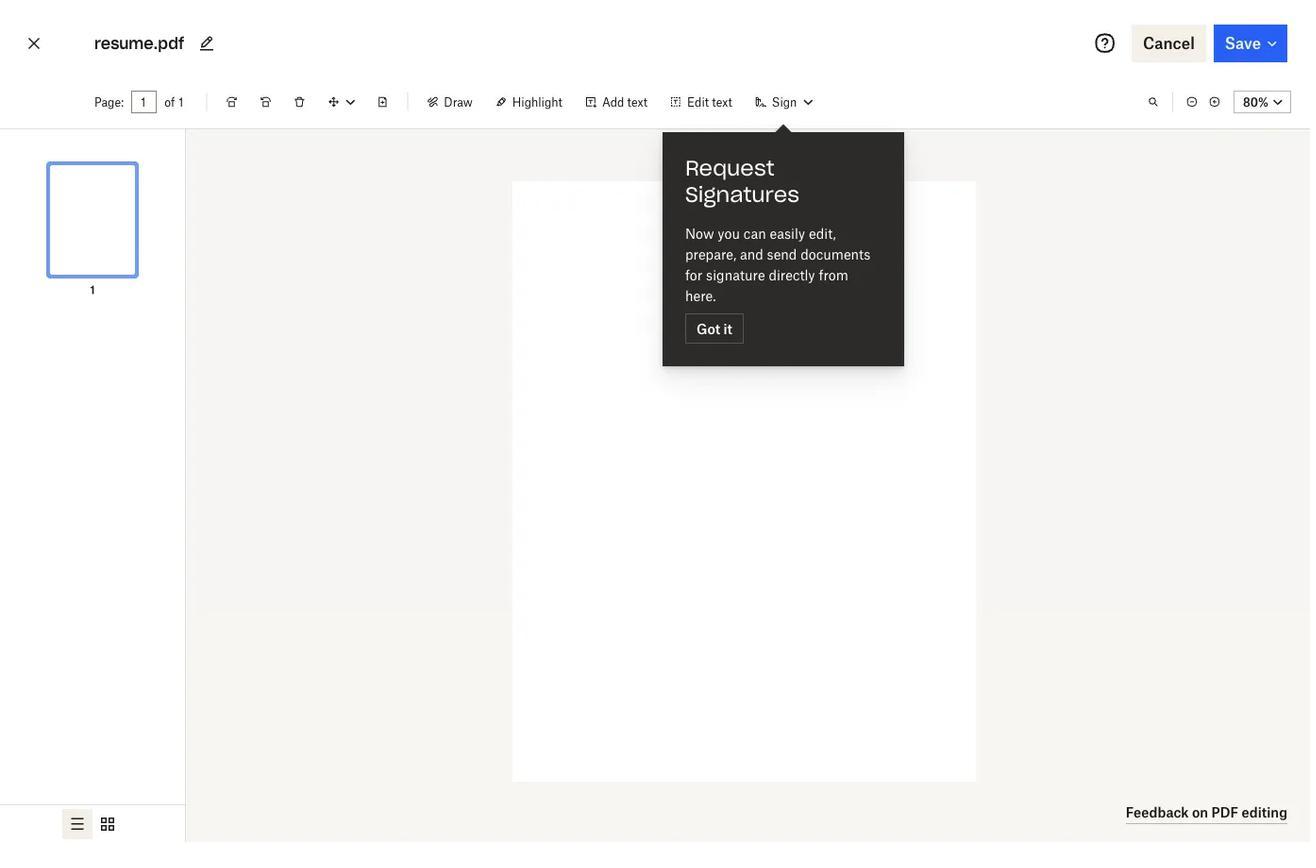 Task type: locate. For each thing, give the bounding box(es) containing it.
of
[[164, 95, 175, 109]]

resume.pdf
[[94, 34, 184, 53]]

sign button
[[744, 87, 824, 117]]

option group
[[0, 804, 185, 843]]

1 horizontal spatial 1
[[179, 95, 183, 109]]

cancel
[[1143, 34, 1195, 52]]

and
[[740, 246, 764, 262]]

highlight
[[512, 95, 563, 109]]

prepare,
[[685, 246, 736, 262]]

0 vertical spatial 1
[[179, 95, 183, 109]]

text right edit
[[712, 95, 732, 109]]

add text
[[602, 95, 648, 109]]

highlight button
[[484, 87, 574, 117]]

text for add text
[[627, 95, 648, 109]]

save
[[1225, 34, 1261, 52]]

Button to change sidebar grid view to list view radio
[[62, 809, 93, 839]]

feedback on pdf editing button
[[1126, 802, 1288, 824]]

on
[[1192, 804, 1209, 820]]

signatures
[[685, 181, 800, 208]]

1 vertical spatial 1
[[90, 283, 95, 297]]

0 horizontal spatial text
[[627, 95, 648, 109]]

1 text from the left
[[627, 95, 648, 109]]

Button to change sidebar list view to grid view radio
[[93, 809, 123, 839]]

text right add
[[627, 95, 648, 109]]

from
[[819, 267, 849, 283]]

add
[[602, 95, 624, 109]]

got it button
[[685, 313, 744, 344]]

signature
[[706, 267, 765, 283]]

1
[[179, 95, 183, 109], [90, 283, 95, 297]]

draw button
[[416, 87, 484, 117]]

text
[[627, 95, 648, 109], [712, 95, 732, 109]]

of 1
[[164, 95, 183, 109]]

0 horizontal spatial 1
[[90, 283, 95, 297]]

2 text from the left
[[712, 95, 732, 109]]

edit text button
[[659, 87, 744, 117]]

1 horizontal spatial text
[[712, 95, 732, 109]]

here.
[[685, 287, 716, 304]]

cancel button
[[1132, 25, 1206, 62]]

edit
[[687, 95, 709, 109]]

text for edit text
[[712, 95, 732, 109]]

got it
[[697, 321, 733, 337]]

edit,
[[809, 225, 836, 241]]

None number field
[[141, 94, 147, 110]]

80%
[[1243, 95, 1269, 109]]



Task type: vqa. For each thing, say whether or not it's contained in the screenshot.
resume.pdf
yes



Task type: describe. For each thing, give the bounding box(es) containing it.
page:
[[94, 95, 124, 109]]

add text button
[[574, 87, 659, 117]]

for
[[685, 267, 703, 283]]

feedback
[[1126, 804, 1189, 820]]

now you can easily edit, prepare, and send documents for signature directly from here.
[[685, 225, 871, 304]]

got
[[697, 321, 720, 337]]

edit text
[[687, 95, 732, 109]]

now
[[685, 225, 714, 241]]

request
[[685, 155, 775, 181]]

can
[[744, 225, 766, 241]]

80% button
[[1234, 91, 1291, 113]]

save button
[[1214, 25, 1288, 62]]

cancel image
[[23, 28, 45, 59]]

feedback on pdf editing
[[1126, 804, 1288, 820]]

send
[[767, 246, 797, 262]]

page 1. selected thumbnail preview element
[[32, 144, 153, 299]]

documents
[[801, 246, 871, 262]]

request signatures
[[685, 155, 800, 208]]

pdf
[[1212, 804, 1239, 820]]

directly
[[769, 267, 815, 283]]

easily
[[770, 225, 805, 241]]

sign
[[772, 95, 797, 109]]

draw
[[444, 95, 473, 109]]

editing
[[1242, 804, 1288, 820]]

it
[[724, 321, 733, 337]]

you
[[718, 225, 740, 241]]



